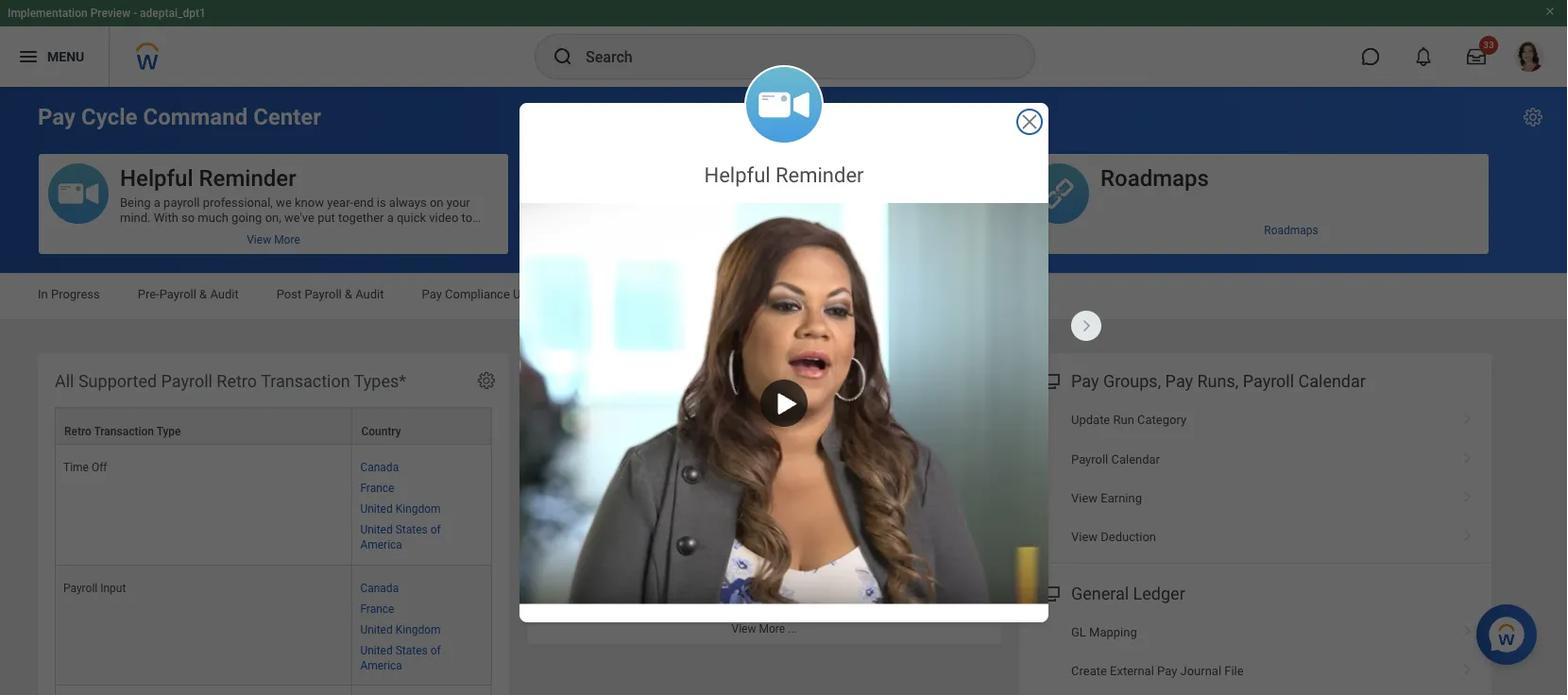 Task type: locate. For each thing, give the bounding box(es) containing it.
america for time off
[[360, 539, 402, 552]]

chevron right image
[[1456, 406, 1481, 425], [1456, 446, 1481, 464], [1456, 485, 1481, 504], [1456, 658, 1481, 677]]

payroll left input in the bottom of the page
[[63, 582, 98, 595]]

2 kingdom from the top
[[396, 623, 441, 637]]

1 vertical spatial list
[[1020, 613, 1492, 696]]

payroll compliance updates
[[610, 165, 896, 192], [693, 233, 835, 247]]

compliance inside tab list
[[445, 287, 510, 301]]

administration
[[596, 287, 677, 301]]

1 vertical spatial france link
[[360, 599, 395, 616]]

audit for post payroll & audit
[[356, 287, 384, 301]]

1 horizontal spatial cycle
[[577, 371, 618, 391]]

audit down some
[[210, 287, 239, 301]]

going
[[232, 211, 262, 225]]

united states of america
[[360, 524, 441, 552], [360, 644, 441, 673]]

helpful up compliance
[[704, 163, 771, 187]]

transaction inside retro transaction type popup button
[[94, 425, 154, 439]]

0 vertical spatial items selected list
[[360, 457, 484, 553]]

1 united kingdom link from the top
[[360, 499, 441, 516]]

1 horizontal spatial &
[[345, 287, 352, 301]]

of
[[184, 226, 195, 240], [431, 524, 441, 537], [431, 644, 441, 657]]

roadmaps inside button
[[1101, 165, 1210, 192]]

payroll
[[610, 165, 680, 192], [693, 233, 727, 247], [159, 287, 196, 301], [305, 287, 342, 301], [161, 371, 213, 391], [1243, 371, 1295, 391], [1072, 452, 1109, 466], [63, 582, 98, 595]]

reminder up can
[[776, 163, 864, 187]]

1 kingdom from the top
[[396, 503, 441, 516]]

france for time off
[[360, 482, 395, 495]]

chevron right image inside create external pay journal file link
[[1456, 658, 1481, 677]]

2 vertical spatial view
[[732, 623, 756, 636]]

payroll up link
[[668, 196, 704, 210]]

menu group image for general ledger
[[1037, 580, 1062, 605]]

payroll down below!
[[693, 233, 727, 247]]

2 items selected list from the top
[[360, 578, 484, 674]]

pay cycle command center
[[38, 104, 321, 130]]

1 vertical spatial america
[[360, 659, 402, 673]]

0 vertical spatial your
[[447, 196, 470, 210]]

2 vertical spatial of
[[431, 644, 441, 657]]

update run category link
[[1020, 401, 1492, 440]]

gl
[[1072, 625, 1087, 640]]

close environment banner image
[[1545, 6, 1556, 17]]

kingdom
[[396, 503, 441, 516], [396, 623, 441, 637]]

cell
[[55, 686, 353, 696], [353, 686, 492, 696]]

0 vertical spatial united kingdom
[[360, 503, 441, 516]]

reminder up professional, at the top left
[[199, 165, 296, 192]]

canada
[[360, 461, 399, 474], [360, 582, 399, 595]]

1 america from the top
[[360, 539, 402, 552]]

2 list from the top
[[1020, 613, 1492, 696]]

cycle for events
[[577, 371, 618, 391]]

by
[[936, 196, 948, 210]]

update
[[1072, 413, 1111, 427]]

1 vertical spatial roadmaps
[[1265, 224, 1319, 237]]

we
[[276, 196, 292, 210]]

3 united from the top
[[360, 623, 393, 637]]

professional,
[[203, 196, 273, 210]]

audit
[[210, 287, 239, 301], [356, 287, 384, 301]]

payroll down update on the bottom of page
[[1072, 452, 1109, 466]]

profile logan mcneil element
[[1503, 36, 1556, 77]]

to left help
[[342, 226, 353, 240]]

command
[[143, 104, 248, 130]]

3 chevron right image from the top
[[1456, 485, 1481, 504]]

view inside pay cycle events awaiting action element
[[732, 623, 756, 636]]

france link for off
[[360, 478, 395, 495]]

pay inside list
[[1158, 665, 1178, 679]]

0 vertical spatial retro
[[217, 371, 257, 391]]

end
[[354, 196, 374, 210]]

pay inside tab list
[[422, 287, 442, 301]]

1 vertical spatial cycle
[[577, 371, 618, 391]]

reminder
[[776, 163, 864, 187], [199, 165, 296, 192]]

pre-
[[138, 287, 159, 301]]

2 audit from the left
[[356, 287, 384, 301]]

3 row from the top
[[55, 566, 492, 686]]

list containing update run category
[[1020, 401, 1492, 557]]

2 row from the top
[[55, 445, 492, 566]]

1 vertical spatial chevron right image
[[1456, 619, 1481, 638]]

next announcement image
[[1072, 311, 1102, 339]]

of inside being a payroll professional, we know year-end is always on your mind. with so much going on, we've put together a quick video to remind you of some important concepts to help keep your stress down!
[[184, 226, 195, 240]]

type
[[157, 425, 181, 439]]

1 chevron right image from the top
[[1456, 524, 1481, 543]]

payroll calendar
[[1072, 452, 1160, 466]]

2 menu group image from the top
[[1037, 580, 1062, 605]]

a up keep
[[387, 211, 394, 225]]

chevron right image for view deduction
[[1456, 524, 1481, 543]]

1 vertical spatial states
[[396, 644, 428, 657]]

list for ledger
[[1020, 613, 1492, 696]]

1 france link from the top
[[360, 478, 395, 495]]

1 horizontal spatial audit
[[356, 287, 384, 301]]

more
[[759, 623, 785, 636]]

transaction up off
[[94, 425, 154, 439]]

...
[[788, 623, 797, 636]]

a
[[154, 196, 161, 210], [387, 211, 394, 225]]

calendar up update run category link
[[1299, 371, 1366, 391]]

1 vertical spatial canada link
[[360, 578, 399, 595]]

0 horizontal spatial to
[[342, 226, 353, 240]]

video
[[429, 211, 459, 225]]

0 horizontal spatial your
[[411, 226, 434, 240]]

payroll inside being a payroll professional, we know year-end is always on your mind. with so much going on, we've put together a quick video to remind you of some important concepts to help keep your stress down!
[[164, 196, 200, 210]]

& left setup
[[681, 287, 688, 301]]

always inside the latest payroll compliance updates can always be found by clicking the link below!
[[844, 196, 881, 210]]

external
[[1110, 665, 1155, 679]]

helpful reminder up professional, at the top left
[[120, 165, 296, 192]]

0 horizontal spatial transaction
[[94, 425, 154, 439]]

view left more
[[732, 623, 756, 636]]

always up quick
[[389, 196, 427, 210]]

1 audit from the left
[[210, 287, 239, 301]]

menu group image
[[1037, 368, 1062, 393], [1037, 580, 1062, 605]]

of for input
[[431, 644, 441, 657]]

latest
[[634, 196, 665, 210]]

1 vertical spatial compliance
[[730, 233, 790, 247]]

france link for input
[[360, 599, 395, 616]]

4 chevron right image from the top
[[1456, 658, 1481, 677]]

1 vertical spatial view
[[1072, 530, 1098, 545]]

1 vertical spatial united kingdom
[[360, 623, 441, 637]]

0 vertical spatial america
[[360, 539, 402, 552]]

2 always from the left
[[844, 196, 881, 210]]

& right "post"
[[345, 287, 352, 301]]

roadmaps
[[1101, 165, 1210, 192], [1265, 224, 1319, 237]]

update run category
[[1072, 413, 1187, 427]]

close image
[[1019, 111, 1041, 133]]

chevron right image
[[1456, 524, 1481, 543], [1456, 619, 1481, 638]]

tab list
[[19, 274, 1549, 319]]

1 united states of america from the top
[[360, 524, 441, 552]]

to up stress
[[462, 211, 473, 225]]

row containing time off
[[55, 445, 492, 566]]

on,
[[265, 211, 281, 225]]

2 & from the left
[[345, 287, 352, 301]]

2 america from the top
[[360, 659, 402, 673]]

groups,
[[1104, 371, 1162, 391]]

0 horizontal spatial reminder
[[199, 165, 296, 192]]

mind.
[[120, 211, 151, 225]]

0 vertical spatial chevron right image
[[1456, 524, 1481, 543]]

1 horizontal spatial always
[[844, 196, 881, 210]]

items selected list
[[360, 457, 484, 553], [360, 578, 484, 674]]

1 states from the top
[[396, 524, 428, 537]]

roadmaps link
[[1020, 216, 1489, 244]]

0 vertical spatial calendar
[[1299, 371, 1366, 391]]

1 vertical spatial calendar
[[1112, 452, 1160, 466]]

&
[[199, 287, 207, 301], [345, 287, 352, 301], [681, 287, 688, 301]]

cycle left events
[[577, 371, 618, 391]]

below!
[[698, 211, 733, 225]]

country button
[[353, 408, 491, 444]]

0 vertical spatial kingdom
[[396, 503, 441, 516]]

& right pre- on the left of page
[[199, 287, 207, 301]]

1 horizontal spatial to
[[462, 211, 473, 225]]

0 vertical spatial cycle
[[81, 104, 138, 130]]

retro
[[217, 371, 257, 391], [64, 425, 91, 439]]

compliance up compliance
[[686, 165, 806, 192]]

remind
[[120, 226, 158, 240]]

0 horizontal spatial helpful reminder
[[120, 165, 296, 192]]

1 chevron right image from the top
[[1456, 406, 1481, 425]]

1 canada link from the top
[[360, 457, 399, 474]]

helpful
[[704, 163, 771, 187], [120, 165, 193, 192]]

america for payroll input
[[360, 659, 402, 673]]

2 france from the top
[[360, 603, 395, 616]]

0 vertical spatial united states of america link
[[360, 520, 441, 552]]

compliance down the latest payroll compliance updates can always be found by clicking the link below!
[[730, 233, 790, 247]]

1 france from the top
[[360, 482, 395, 495]]

we've
[[284, 211, 315, 225]]

1 united states of america link from the top
[[360, 520, 441, 552]]

general
[[1072, 584, 1129, 604]]

be
[[884, 196, 898, 210]]

0 vertical spatial menu group image
[[1037, 368, 1062, 393]]

1 & from the left
[[199, 287, 207, 301]]

helpful reminder up updates
[[704, 163, 864, 187]]

retro up time
[[64, 425, 91, 439]]

always
[[389, 196, 427, 210], [844, 196, 881, 210]]

2 states from the top
[[396, 644, 428, 657]]

chevron right image inside update run category link
[[1456, 406, 1481, 425]]

create
[[1072, 665, 1107, 679]]

pay compliance updates
[[422, 287, 558, 301]]

1 vertical spatial france
[[360, 603, 395, 616]]

1 items selected list from the top
[[360, 457, 484, 553]]

0 vertical spatial united states of america
[[360, 524, 441, 552]]

1 vertical spatial united kingdom link
[[360, 620, 441, 637]]

list
[[1020, 401, 1492, 557], [1020, 613, 1492, 696]]

time
[[63, 461, 89, 474]]

canada link for time off
[[360, 457, 399, 474]]

pre-payroll & audit
[[138, 287, 239, 301]]

2 chevron right image from the top
[[1456, 619, 1481, 638]]

calendar
[[1299, 371, 1366, 391], [1112, 452, 1160, 466]]

0 horizontal spatial roadmaps
[[1101, 165, 1210, 192]]

0 vertical spatial canada link
[[360, 457, 399, 474]]

1 horizontal spatial payroll
[[668, 196, 704, 210]]

cycle left command
[[81, 104, 138, 130]]

helpful up being
[[120, 165, 193, 192]]

events
[[623, 371, 673, 391]]

0 vertical spatial states
[[396, 524, 428, 537]]

united kingdom
[[360, 503, 441, 516], [360, 623, 441, 637]]

1 united kingdom from the top
[[360, 503, 441, 516]]

a up the with
[[154, 196, 161, 210]]

0 vertical spatial france
[[360, 482, 395, 495]]

2 cell from the left
[[353, 686, 492, 696]]

0 horizontal spatial calendar
[[1112, 452, 1160, 466]]

0 horizontal spatial retro
[[64, 425, 91, 439]]

chevron right image inside "view deduction" link
[[1456, 524, 1481, 543]]

your down quick
[[411, 226, 434, 240]]

2 united states of america from the top
[[360, 644, 441, 673]]

1 vertical spatial menu group image
[[1037, 580, 1062, 605]]

united
[[360, 503, 393, 516], [360, 524, 393, 537], [360, 623, 393, 637], [360, 644, 393, 657]]

1 vertical spatial united states of america
[[360, 644, 441, 673]]

france
[[360, 482, 395, 495], [360, 603, 395, 616]]

united kingdom for payroll input
[[360, 623, 441, 637]]

action
[[747, 371, 796, 391]]

compliance down stress
[[445, 287, 510, 301]]

1 horizontal spatial transaction
[[261, 371, 350, 391]]

1 vertical spatial retro
[[64, 425, 91, 439]]

file
[[1225, 665, 1244, 679]]

updates
[[774, 196, 818, 210]]

chevron right image inside view earning link
[[1456, 485, 1481, 504]]

menu group image left general
[[1037, 580, 1062, 605]]

preview
[[90, 7, 131, 20]]

1 vertical spatial items selected list
[[360, 578, 484, 674]]

input
[[100, 582, 126, 595]]

main content containing pay cycle command center
[[0, 87, 1568, 696]]

0 vertical spatial list
[[1020, 401, 1492, 557]]

0 horizontal spatial cycle
[[81, 104, 138, 130]]

found
[[901, 196, 933, 210]]

1 payroll from the left
[[164, 196, 200, 210]]

calendar down update run category
[[1112, 452, 1160, 466]]

1 always from the left
[[389, 196, 427, 210]]

2 vertical spatial compliance
[[445, 287, 510, 301]]

1 vertical spatial kingdom
[[396, 623, 441, 637]]

2 united states of america link from the top
[[360, 640, 441, 673]]

center
[[253, 104, 321, 130]]

on
[[430, 196, 444, 210]]

0 horizontal spatial payroll
[[164, 196, 200, 210]]

0 horizontal spatial always
[[389, 196, 427, 210]]

payroll up latest
[[610, 165, 680, 192]]

0 vertical spatial france link
[[360, 478, 395, 495]]

0 vertical spatial canada
[[360, 461, 399, 474]]

1 vertical spatial united states of america link
[[360, 640, 441, 673]]

0 horizontal spatial &
[[199, 287, 207, 301]]

0 vertical spatial payroll compliance updates
[[610, 165, 896, 192]]

earning
[[1101, 491, 1142, 505]]

2 horizontal spatial &
[[681, 287, 688, 301]]

compliance
[[686, 165, 806, 192], [730, 233, 790, 247], [445, 287, 510, 301]]

1 vertical spatial transaction
[[94, 425, 154, 439]]

2 payroll from the left
[[668, 196, 704, 210]]

united kingdom for time off
[[360, 503, 441, 516]]

pay
[[38, 104, 76, 130], [422, 287, 442, 301], [545, 371, 573, 391], [1072, 371, 1099, 391], [1166, 371, 1194, 391], [1158, 665, 1178, 679]]

calendar inside 'link'
[[1112, 452, 1160, 466]]

row
[[55, 407, 492, 445], [55, 445, 492, 566], [55, 566, 492, 686], [55, 686, 492, 696]]

search image
[[552, 45, 575, 68]]

0 vertical spatial united kingdom link
[[360, 499, 441, 516]]

0 vertical spatial view
[[1072, 491, 1098, 505]]

audit down help
[[356, 287, 384, 301]]

create external pay journal file
[[1072, 665, 1244, 679]]

0 horizontal spatial audit
[[210, 287, 239, 301]]

together
[[338, 211, 384, 225]]

view left the earning
[[1072, 491, 1098, 505]]

2 canada from the top
[[360, 582, 399, 595]]

2 united kingdom from the top
[[360, 623, 441, 637]]

main content
[[0, 87, 1568, 696]]

you
[[161, 226, 181, 240]]

gl mapping
[[1072, 625, 1137, 640]]

payroll up so
[[164, 196, 200, 210]]

payroll compliance updates down the latest payroll compliance updates can always be found by clicking the link below!
[[693, 233, 835, 247]]

1 list from the top
[[1020, 401, 1492, 557]]

chevron right image inside gl mapping "link"
[[1456, 619, 1481, 638]]

your up the video
[[447, 196, 470, 210]]

1 vertical spatial canada
[[360, 582, 399, 595]]

view left deduction at the right bottom of the page
[[1072, 530, 1098, 545]]

canada for payroll input
[[360, 582, 399, 595]]

2 united from the top
[[360, 524, 393, 537]]

menu group image left groups,
[[1037, 368, 1062, 393]]

pay for pay cycle events awaiting action
[[545, 371, 573, 391]]

payroll inside the latest payroll compliance updates can always be found by clicking the link below!
[[668, 196, 704, 210]]

is
[[377, 196, 386, 210]]

1 canada from the top
[[360, 461, 399, 474]]

& for post payroll & audit
[[345, 287, 352, 301]]

1 vertical spatial your
[[411, 226, 434, 240]]

post payroll & audit
[[277, 287, 384, 301]]

list containing gl mapping
[[1020, 613, 1492, 696]]

country
[[361, 425, 401, 439]]

view earning link
[[1020, 479, 1492, 518]]

transaction left types*
[[261, 371, 350, 391]]

tab list containing in progress
[[19, 274, 1549, 319]]

kingdom for off
[[396, 503, 441, 516]]

1 row from the top
[[55, 407, 492, 445]]

chevron right image for create external pay journal file
[[1456, 658, 1481, 677]]

view
[[1072, 491, 1098, 505], [1072, 530, 1098, 545], [732, 623, 756, 636]]

payroll down you
[[159, 287, 196, 301]]

always left be
[[844, 196, 881, 210]]

payroll compliance updates up compliance
[[610, 165, 896, 192]]

2 chevron right image from the top
[[1456, 446, 1481, 464]]

2 france link from the top
[[360, 599, 395, 616]]

payroll
[[164, 196, 200, 210], [668, 196, 704, 210]]

retro up retro transaction type popup button
[[217, 371, 257, 391]]

2 canada link from the top
[[360, 578, 399, 595]]

2 united kingdom link from the top
[[360, 620, 441, 637]]

adeptai_dpt1
[[140, 7, 206, 20]]

notifications large image
[[1415, 47, 1434, 66]]

payroll right "post"
[[305, 287, 342, 301]]

0 vertical spatial roadmaps
[[1101, 165, 1210, 192]]

1 vertical spatial of
[[431, 524, 441, 537]]

1 menu group image from the top
[[1037, 368, 1062, 393]]

0 vertical spatial of
[[184, 226, 195, 240]]

chevron right image inside payroll calendar 'link'
[[1456, 446, 1481, 464]]



Task type: vqa. For each thing, say whether or not it's contained in the screenshot.
TECHNOLOGY CONSULTING - NA   |   SAN FRANCISCO   |   CONSULTANT
no



Task type: describe. For each thing, give the bounding box(es) containing it.
united states of america for payroll input
[[360, 644, 441, 673]]

progress
[[51, 287, 100, 301]]

off
[[92, 461, 107, 474]]

much
[[198, 211, 229, 225]]

all supported payroll retro transaction types* element
[[38, 353, 509, 696]]

canada link for payroll input
[[360, 578, 399, 595]]

payroll input
[[63, 582, 126, 595]]

view earning
[[1072, 491, 1142, 505]]

of for off
[[431, 524, 441, 537]]

france for payroll input
[[360, 603, 395, 616]]

row containing retro transaction type
[[55, 407, 492, 445]]

ledger
[[1134, 584, 1186, 604]]

being a payroll professional, we know year-end is always on your mind. with so much going on, we've put together a quick video to remind you of some important concepts to help keep your stress down!
[[120, 196, 473, 255]]

1 horizontal spatial calendar
[[1299, 371, 1366, 391]]

setup
[[691, 287, 723, 301]]

pay cycle events awaiting action element
[[528, 353, 1001, 645]]

chevron right image for update run category
[[1456, 406, 1481, 425]]

united states of america for time off
[[360, 524, 441, 552]]

view more ...
[[732, 623, 797, 636]]

pay for pay compliance updates
[[422, 287, 442, 301]]

create external pay journal file link
[[1020, 652, 1492, 691]]

1 vertical spatial updates
[[793, 233, 835, 247]]

0 vertical spatial transaction
[[261, 371, 350, 391]]

year-
[[327, 196, 354, 210]]

in
[[38, 287, 48, 301]]

2 vertical spatial updates
[[513, 287, 558, 301]]

pay cycle events awaiting action
[[545, 371, 796, 391]]

deduction
[[1101, 530, 1157, 545]]

0 horizontal spatial a
[[154, 196, 161, 210]]

view for view earning
[[1072, 491, 1098, 505]]

-
[[133, 7, 137, 20]]

3 & from the left
[[681, 287, 688, 301]]

view deduction
[[1072, 530, 1157, 545]]

1 horizontal spatial reminder
[[776, 163, 864, 187]]

menu group image for pay groups, pay runs, payroll calendar
[[1037, 368, 1062, 393]]

0 vertical spatial compliance
[[686, 165, 806, 192]]

roadmaps button
[[1020, 154, 1489, 225]]

awaiting
[[677, 371, 743, 391]]

inbox large image
[[1468, 47, 1486, 66]]

view for view deduction
[[1072, 530, 1098, 545]]

payroll compliance updates link
[[529, 226, 999, 254]]

down!
[[120, 241, 153, 255]]

some
[[198, 226, 229, 240]]

1 vertical spatial to
[[342, 226, 353, 240]]

the
[[610, 196, 631, 210]]

can
[[821, 196, 841, 210]]

mapping
[[1090, 625, 1137, 640]]

states for time off
[[396, 524, 428, 537]]

1 united from the top
[[360, 503, 393, 516]]

1 horizontal spatial your
[[447, 196, 470, 210]]

being
[[120, 196, 151, 210]]

items selected list for payroll input
[[360, 578, 484, 674]]

0 horizontal spatial helpful
[[120, 165, 193, 192]]

1 vertical spatial payroll compliance updates
[[693, 233, 835, 247]]

united kingdom link for off
[[360, 499, 441, 516]]

runs,
[[1198, 371, 1239, 391]]

run
[[1114, 413, 1135, 427]]

retro inside popup button
[[64, 425, 91, 439]]

quick
[[397, 211, 426, 225]]

payroll inside 'link'
[[1072, 452, 1109, 466]]

implementation preview -   adeptai_dpt1
[[8, 7, 206, 20]]

pay groups, pay runs, payroll calendar
[[1072, 371, 1366, 391]]

types*
[[354, 371, 406, 391]]

1 horizontal spatial helpful reminder
[[704, 163, 864, 187]]

list for groups,
[[1020, 401, 1492, 557]]

in progress
[[38, 287, 100, 301]]

1 horizontal spatial a
[[387, 211, 394, 225]]

united states of america link for payroll input
[[360, 640, 441, 673]]

category
[[1138, 413, 1187, 427]]

1 horizontal spatial roadmaps
[[1265, 224, 1319, 237]]

chevron right image for gl mapping
[[1456, 619, 1481, 638]]

gl mapping link
[[1020, 613, 1492, 652]]

view more ... link
[[528, 613, 1001, 645]]

view deduction link
[[1020, 518, 1492, 557]]

row containing payroll input
[[55, 566, 492, 686]]

canada for time off
[[360, 461, 399, 474]]

administration & setup
[[596, 287, 723, 301]]

states for payroll input
[[396, 644, 428, 657]]

pay for pay groups, pay runs, payroll calendar
[[1072, 371, 1099, 391]]

payroll up update run category link
[[1243, 371, 1295, 391]]

retro transaction type button
[[56, 408, 352, 444]]

concepts
[[288, 226, 339, 240]]

pay for pay cycle command center
[[38, 104, 76, 130]]

0 vertical spatial updates
[[812, 165, 896, 192]]

time off
[[63, 461, 107, 474]]

4 united from the top
[[360, 644, 393, 657]]

implementation preview -   adeptai_dpt1 banner
[[0, 0, 1568, 87]]

kingdom for input
[[396, 623, 441, 637]]

view for view more ...
[[732, 623, 756, 636]]

stress
[[438, 226, 471, 240]]

the
[[655, 211, 673, 225]]

payroll for helpful
[[164, 196, 200, 210]]

4 row from the top
[[55, 686, 492, 696]]

link
[[676, 211, 695, 225]]

the latest payroll compliance updates can always be found by clicking the link below!
[[610, 196, 948, 225]]

payroll up retro transaction type popup button
[[161, 371, 213, 391]]

payroll for payroll
[[668, 196, 704, 210]]

important
[[232, 226, 285, 240]]

1 cell from the left
[[55, 686, 353, 696]]

all supported payroll retro transaction types*
[[55, 371, 406, 391]]

audit for pre-payroll & audit
[[210, 287, 239, 301]]

with
[[154, 211, 178, 225]]

help
[[356, 226, 379, 240]]

so
[[181, 211, 195, 225]]

1 horizontal spatial retro
[[217, 371, 257, 391]]

keep
[[382, 226, 408, 240]]

journal
[[1181, 665, 1222, 679]]

always inside being a payroll professional, we know year-end is always on your mind. with so much going on, we've put together a quick video to remind you of some important concepts to help keep your stress down!
[[389, 196, 427, 210]]

united states of america link for time off
[[360, 520, 441, 552]]

all
[[55, 371, 74, 391]]

general ledger
[[1072, 584, 1186, 604]]

cycle for command
[[81, 104, 138, 130]]

implementation
[[8, 7, 88, 20]]

1 horizontal spatial helpful
[[704, 163, 771, 187]]

compliance
[[707, 196, 770, 210]]

& for pre-payroll & audit
[[199, 287, 207, 301]]

supported
[[78, 371, 157, 391]]

0 vertical spatial to
[[462, 211, 473, 225]]

chevron right image for view earning
[[1456, 485, 1481, 504]]

configure this page image
[[1522, 106, 1545, 129]]

united kingdom link for input
[[360, 620, 441, 637]]

chevron right image for payroll calendar
[[1456, 446, 1481, 464]]

items selected list for time off
[[360, 457, 484, 553]]

clicking
[[610, 211, 652, 225]]



